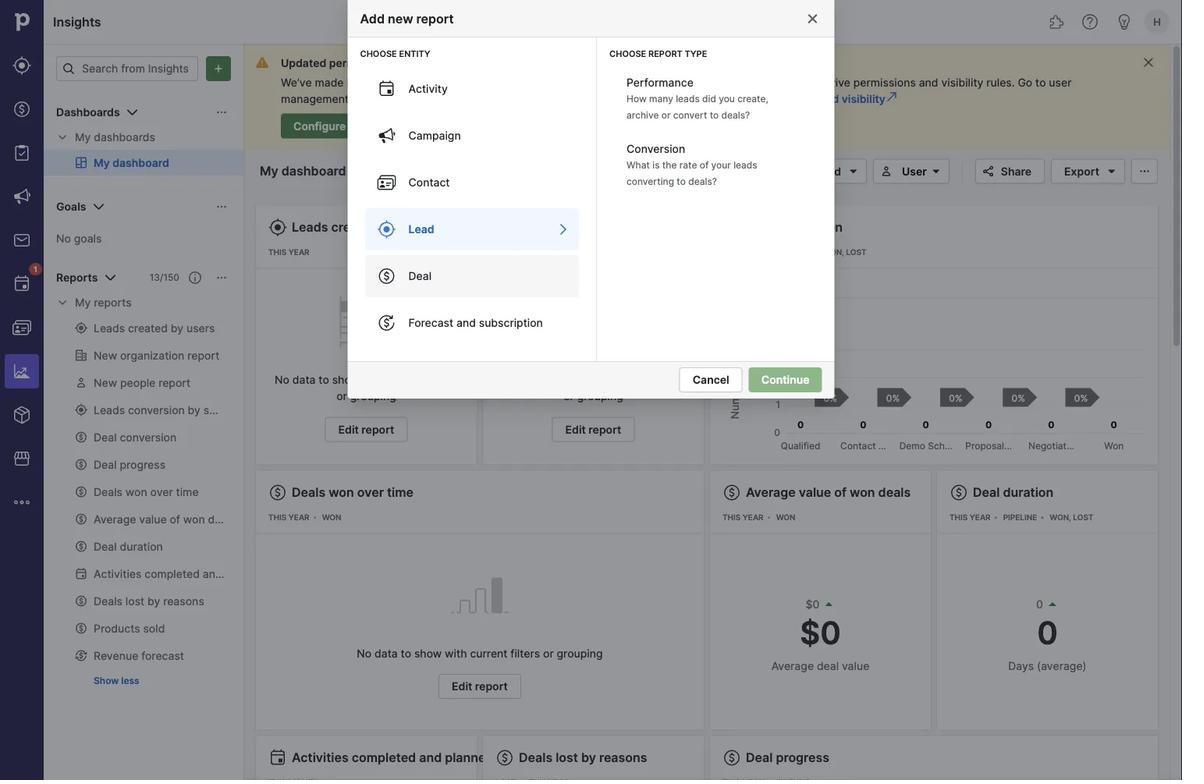 Task type: locate. For each thing, give the bounding box(es) containing it.
1 choose from the left
[[360, 48, 397, 59]]

goals
[[56, 200, 86, 214], [74, 232, 102, 245]]

campaigns image
[[12, 187, 31, 206]]

color positive image
[[823, 599, 836, 611]]

1 won from the left
[[322, 513, 342, 523]]

1 horizontal spatial won, lost
[[1050, 513, 1094, 523]]

and
[[920, 76, 939, 89], [466, 93, 486, 106], [820, 93, 840, 106], [457, 317, 476, 330], [419, 751, 442, 766]]

and left planned
[[419, 751, 442, 766]]

0 vertical spatial you
[[409, 76, 428, 89]]

value
[[799, 485, 832, 501], [842, 660, 870, 673]]

marketplace image
[[12, 450, 31, 468]]

1 horizontal spatial show
[[415, 647, 442, 661]]

deals left "lost"
[[519, 751, 553, 766]]

report for time
[[475, 680, 508, 694]]

conversion
[[627, 142, 686, 155]]

filters for sources
[[656, 374, 686, 387]]

with for time
[[445, 647, 467, 661]]

1 vertical spatial deals?
[[689, 176, 718, 187]]

0 horizontal spatial won,
[[823, 248, 845, 257]]

0 vertical spatial deals
[[292, 485, 326, 501]]

edit report button for sources
[[552, 417, 635, 442]]

share button
[[976, 159, 1046, 184]]

0 vertical spatial your
[[776, 76, 799, 89]]

deal
[[746, 220, 773, 235], [409, 270, 432, 283], [974, 485, 1001, 501], [746, 751, 773, 766]]

color secondary image left user
[[878, 165, 896, 178]]

1 horizontal spatial won,
[[1050, 513, 1072, 523]]

sales assistant image
[[1116, 12, 1135, 31]]

0 horizontal spatial deals
[[292, 485, 326, 501]]

to
[[430, 76, 441, 89], [464, 76, 475, 89], [638, 76, 648, 89], [1036, 76, 1047, 89], [352, 93, 363, 106], [710, 109, 719, 121], [677, 176, 686, 187], [319, 374, 329, 387], [546, 374, 557, 387], [401, 647, 412, 661]]

users.
[[577, 93, 609, 106]]

1
[[34, 265, 37, 274]]

deals? down 'learn more about insights permissions and visibility'
[[722, 109, 751, 121]]

0 vertical spatial won, lost
[[823, 248, 867, 257]]

2 horizontal spatial edit report button
[[552, 417, 635, 442]]

grouping
[[350, 390, 397, 403], [578, 390, 624, 403], [557, 647, 603, 661]]

2 choose from the left
[[610, 48, 647, 59]]

0 horizontal spatial your
[[551, 93, 574, 106]]

1 vertical spatial the
[[663, 159, 677, 171]]

won down deals won over time link
[[322, 513, 342, 523]]

1 horizontal spatial by
[[582, 751, 596, 766]]

1 horizontal spatial edit
[[452, 680, 473, 694]]

by right "lost"
[[582, 751, 596, 766]]

no for leads created by users
[[275, 374, 290, 387]]

won for deals
[[322, 513, 342, 523]]

0 vertical spatial lost
[[847, 248, 867, 257]]

and down pipedrive
[[820, 93, 840, 106]]

color secondary image for my reports
[[56, 297, 69, 309]]

will
[[721, 76, 738, 89]]

the
[[478, 76, 495, 89], [663, 159, 677, 171]]

1 vertical spatial color secondary image
[[56, 297, 69, 309]]

data for deals won over time
[[375, 647, 398, 661]]

menu item
[[0, 350, 44, 394]]

1 horizontal spatial leads
[[519, 220, 556, 235]]

for
[[391, 76, 406, 89], [534, 93, 548, 106]]

many
[[650, 93, 674, 104]]

deals for deals won over time
[[292, 485, 326, 501]]

1 horizontal spatial lost
[[1074, 513, 1094, 523]]

color secondary image inside user button
[[878, 165, 896, 178]]

configure settings
[[294, 119, 392, 133]]

1 vertical spatial deals
[[519, 751, 553, 766]]

you down based
[[409, 76, 428, 89]]

color active image
[[554, 220, 573, 239]]

1 vertical spatial average
[[772, 660, 814, 673]]

activity
[[409, 82, 448, 96]]

over
[[357, 485, 384, 501]]

contacts image
[[12, 319, 31, 337]]

you
[[409, 76, 428, 89], [719, 93, 735, 104]]

what
[[627, 159, 650, 171]]

deal for deal conversion
[[746, 220, 773, 235]]

leads created by users link
[[292, 220, 433, 235]]

of right rate
[[700, 159, 709, 171]]

1 horizontal spatial you
[[719, 93, 735, 104]]

users
[[399, 220, 433, 235]]

leads up convert
[[676, 93, 700, 104]]

deal duration link
[[974, 485, 1054, 501]]

you for for
[[409, 76, 428, 89]]

by for lost
[[582, 751, 596, 766]]

1 my from the top
[[75, 131, 91, 144]]

deals image
[[12, 100, 31, 119]]

2 my from the top
[[75, 296, 91, 310]]

my right projects image
[[75, 131, 91, 144]]

your down data.
[[551, 93, 574, 106]]

edit report button for time
[[439, 675, 522, 700]]

2 horizontal spatial permissions
[[854, 76, 917, 89]]

by left sources
[[629, 220, 644, 235]]

1 horizontal spatial conversion
[[776, 220, 843, 235]]

rules.
[[987, 76, 1016, 89]]

choose
[[360, 48, 397, 59], [610, 48, 647, 59]]

2 vertical spatial your
[[712, 159, 732, 171]]

visibility down pipedrive
[[842, 93, 886, 106]]

0 horizontal spatial leads
[[292, 220, 328, 235]]

0 horizontal spatial you
[[409, 76, 428, 89]]

1 horizontal spatial edit report
[[452, 680, 508, 694]]

conversion for leads
[[559, 220, 626, 235]]

by for created
[[381, 220, 396, 235]]

1 horizontal spatial leads
[[734, 159, 758, 171]]

won
[[329, 485, 354, 501], [850, 485, 876, 501]]

dashboards up my dashboards
[[56, 106, 120, 119]]

leads right rate
[[734, 159, 758, 171]]

for up up
[[391, 76, 406, 89]]

h
[[1154, 16, 1162, 28]]

campaign
[[409, 129, 461, 142]]

0 vertical spatial deals?
[[722, 109, 751, 121]]

and inside "link"
[[820, 93, 840, 106]]

1 horizontal spatial permissions
[[753, 93, 817, 106]]

cancel
[[693, 374, 730, 387]]

0 horizontal spatial deals?
[[689, 176, 718, 187]]

0 horizontal spatial color secondary image
[[56, 297, 69, 309]]

show less button
[[87, 672, 146, 691]]

goals down goals button
[[74, 232, 102, 245]]

insights inside "link"
[[708, 93, 750, 106]]

no
[[56, 232, 71, 245], [275, 374, 290, 387], [502, 374, 517, 387], [357, 647, 372, 661]]

insights down will
[[708, 93, 750, 106]]

leads for leads created by users
[[292, 220, 328, 235]]

deals left over
[[292, 485, 326, 501]]

deal conversion link
[[746, 220, 843, 235]]

the down in
[[478, 76, 495, 89]]

by left users
[[381, 220, 396, 235]]

get
[[444, 76, 461, 89]]

no data to show with current filters or grouping for users
[[275, 374, 458, 403]]

conversion for deal
[[776, 220, 843, 235]]

dashboards
[[56, 106, 120, 119], [94, 131, 155, 144]]

won down average value of won deals link
[[777, 513, 796, 523]]

0 horizontal spatial of
[[700, 159, 709, 171]]

0 vertical spatial average
[[746, 485, 796, 501]]

your
[[776, 76, 799, 89], [551, 93, 574, 106], [712, 159, 732, 171]]

1 horizontal spatial deals?
[[722, 109, 751, 121]]

0 horizontal spatial by
[[381, 220, 396, 235]]

deal for deal
[[409, 270, 432, 283]]

you down will
[[719, 93, 735, 104]]

0
[[1037, 598, 1044, 612], [1038, 614, 1059, 652]]

sales inbox image
[[12, 231, 31, 250]]

1 vertical spatial dashboards
[[94, 131, 155, 144]]

color secondary image
[[878, 165, 896, 178], [56, 297, 69, 309]]

1 horizontal spatial filters
[[511, 647, 540, 661]]

products image
[[12, 406, 31, 425]]

projects image
[[12, 144, 31, 162]]

0 horizontal spatial current
[[388, 374, 426, 387]]

new
[[388, 11, 413, 26]]

color link image
[[886, 91, 899, 103]]

more image
[[12, 493, 31, 512]]

13/150
[[150, 272, 180, 283]]

lost
[[556, 751, 579, 766]]

0 left color positive image
[[1037, 598, 1044, 612]]

leads image
[[12, 56, 31, 75]]

0 vertical spatial color secondary image
[[878, 165, 896, 178]]

and left rules.
[[920, 76, 939, 89]]

easier
[[357, 76, 388, 89]]

won, down deal conversion
[[823, 248, 845, 257]]

0 horizontal spatial the
[[478, 76, 495, 89]]

dashboards down dashboards "button" on the top
[[94, 131, 155, 144]]

0 horizontal spatial won
[[329, 485, 354, 501]]

0 vertical spatial dashboards
[[56, 106, 120, 119]]

and down in
[[466, 93, 486, 106]]

1 vertical spatial value
[[842, 660, 870, 673]]

data for leads conversion by sources
[[520, 374, 543, 387]]

1 vertical spatial won,
[[1050, 513, 1072, 523]]

edit for deals won over time
[[452, 680, 473, 694]]

this for average value of won deals
[[723, 513, 741, 523]]

average value of won deals
[[746, 485, 911, 501]]

color secondary image
[[56, 131, 69, 144], [927, 165, 946, 178]]

made
[[315, 76, 344, 89]]

color primary image inside goals button
[[216, 201, 228, 213]]

won, lost down deal conversion
[[823, 248, 867, 257]]

average
[[746, 485, 796, 501], [772, 660, 814, 673]]

color primary inverted image
[[209, 62, 228, 75]]

data for leads created by users
[[293, 374, 316, 387]]

color secondary image inside user button
[[927, 165, 946, 178]]

1 conversion from the left
[[559, 220, 626, 235]]

insights up many
[[651, 76, 692, 89]]

no for leads conversion by sources
[[502, 374, 517, 387]]

0 horizontal spatial won
[[322, 513, 342, 523]]

you inside performance how many leads did you create, archive or convert to deals?
[[719, 93, 735, 104]]

your right match
[[776, 76, 799, 89]]

the right is
[[663, 159, 677, 171]]

1 vertical spatial you
[[719, 93, 735, 104]]

region
[[723, 309, 1146, 452]]

color secondary image left "share" button
[[927, 165, 946, 178]]

0 horizontal spatial edit report
[[339, 423, 395, 436]]

1 horizontal spatial won
[[850, 485, 876, 501]]

0 horizontal spatial leads
[[676, 93, 700, 104]]

you inside we've made it easier for you to get to the relevant data. your access to insights data will match your pipedrive permissions and visibility rules. go to user management to set up permissions and visibility for your users.
[[409, 76, 428, 89]]

h button
[[1142, 6, 1174, 37]]

reports down no goals
[[94, 296, 132, 310]]

won, lost down duration
[[1050, 513, 1094, 523]]

$0 down color positive icon
[[800, 614, 842, 652]]

1 horizontal spatial edit report button
[[439, 675, 522, 700]]

1 vertical spatial won, lost
[[1050, 513, 1094, 523]]

won,
[[823, 248, 845, 257], [1050, 513, 1072, 523]]

2 horizontal spatial by
[[629, 220, 644, 235]]

1 vertical spatial color secondary image
[[927, 165, 946, 178]]

no data to show with current filters or grouping
[[275, 374, 458, 403], [502, 374, 686, 403], [357, 647, 603, 661]]

grouping for sources
[[578, 390, 624, 403]]

0 vertical spatial color secondary image
[[56, 131, 69, 144]]

permissions down get
[[401, 93, 463, 106]]

show for won
[[415, 647, 442, 661]]

this
[[269, 248, 287, 257], [496, 248, 514, 257], [269, 513, 287, 523], [723, 513, 741, 523], [950, 513, 968, 523]]

choose for how many leads did you create, archive or convert to deals?
[[610, 48, 647, 59]]

insights up relevant at top
[[487, 56, 529, 69]]

this year for deals won over time
[[269, 513, 310, 523]]

2 conversion from the left
[[776, 220, 843, 235]]

2 leads from the left
[[519, 220, 556, 235]]

your right rate
[[712, 159, 732, 171]]

2 horizontal spatial edit report
[[566, 423, 622, 436]]

0 horizontal spatial edit
[[339, 423, 359, 436]]

0 horizontal spatial with
[[363, 374, 385, 387]]

0 vertical spatial for
[[391, 76, 406, 89]]

leads inside performance how many leads did you create, archive or convert to deals?
[[676, 93, 700, 104]]

1 menu
[[0, 0, 44, 781]]

color primary image
[[807, 12, 819, 25], [216, 106, 228, 119], [378, 126, 396, 145], [980, 165, 999, 178], [1103, 165, 1122, 178], [89, 198, 108, 216], [378, 267, 396, 286], [101, 269, 120, 287], [189, 272, 201, 284], [723, 484, 742, 502], [496, 749, 515, 768]]

1 horizontal spatial color secondary image
[[878, 165, 896, 178]]

permission-
[[329, 56, 393, 69]]

of inside conversion what is the rate of your leads converting to deals?
[[700, 159, 709, 171]]

2 horizontal spatial show
[[560, 374, 587, 387]]

data
[[695, 76, 718, 89], [293, 374, 316, 387], [520, 374, 543, 387], [375, 647, 398, 661]]

data.
[[542, 76, 569, 89]]

reports up my reports
[[56, 271, 98, 285]]

leads
[[676, 93, 700, 104], [734, 159, 758, 171]]

1 horizontal spatial deals
[[519, 751, 553, 766]]

pipeline
[[1004, 513, 1038, 523]]

1 vertical spatial goals
[[74, 232, 102, 245]]

visibility left rules.
[[942, 76, 984, 89]]

1 horizontal spatial your
[[712, 159, 732, 171]]

won left deals
[[850, 485, 876, 501]]

goals up no goals
[[56, 200, 86, 214]]

deal progress link
[[746, 751, 830, 766]]

0 horizontal spatial value
[[799, 485, 832, 501]]

average deal value
[[772, 660, 870, 673]]

1 horizontal spatial with
[[445, 647, 467, 661]]

choose up the easier
[[360, 48, 397, 59]]

choose up access
[[610, 48, 647, 59]]

won left over
[[329, 485, 354, 501]]

quick help image
[[1081, 12, 1100, 31]]

0 down color positive image
[[1038, 614, 1059, 652]]

won, right pipeline
[[1050, 513, 1072, 523]]

for down data.
[[534, 93, 548, 106]]

deal duration
[[974, 485, 1054, 501]]

0 vertical spatial of
[[700, 159, 709, 171]]

0 vertical spatial the
[[478, 76, 495, 89]]

1 vertical spatial for
[[534, 93, 548, 106]]

grouping for time
[[557, 647, 603, 661]]

0 horizontal spatial edit report button
[[325, 417, 408, 442]]

year for average value of won deals
[[743, 513, 764, 523]]

1 vertical spatial reports
[[94, 296, 132, 310]]

1 horizontal spatial current
[[470, 647, 508, 661]]

add
[[360, 11, 385, 26]]

deals? down rate
[[689, 176, 718, 187]]

year for deals won over time
[[289, 513, 310, 523]]

deal progress
[[746, 751, 830, 766]]

color primary image
[[1143, 56, 1156, 69], [62, 62, 75, 75], [378, 80, 396, 98], [123, 103, 142, 122], [845, 165, 864, 178], [1136, 165, 1155, 178], [378, 173, 396, 192], [216, 201, 228, 213], [269, 218, 287, 237], [496, 218, 515, 237], [378, 220, 396, 239], [216, 272, 228, 284], [378, 314, 396, 333], [269, 484, 287, 502], [950, 484, 969, 502], [269, 749, 287, 768], [723, 749, 742, 768]]

1 horizontal spatial choose
[[610, 48, 647, 59]]

2 horizontal spatial edit
[[566, 423, 586, 436]]

my for my dashboards
[[75, 131, 91, 144]]

permissions
[[854, 76, 917, 89], [401, 93, 463, 106], [753, 93, 817, 106]]

color secondary image left my reports
[[56, 297, 69, 309]]

1 vertical spatial lost
[[1074, 513, 1094, 523]]

0 vertical spatial leads
[[676, 93, 700, 104]]

this year
[[269, 248, 310, 257], [496, 248, 537, 257], [269, 513, 310, 523], [723, 513, 764, 523], [950, 513, 991, 523]]

color primary image inside "share" button
[[980, 165, 999, 178]]

2 horizontal spatial current
[[615, 374, 653, 387]]

my right 1 link
[[75, 296, 91, 310]]

current for time
[[470, 647, 508, 661]]

of
[[700, 159, 709, 171], [835, 485, 847, 501]]

leads inside conversion what is the rate of your leads converting to deals?
[[734, 159, 758, 171]]

or for leads conversion by sources
[[564, 390, 575, 403]]

$0 left color positive icon
[[806, 598, 820, 612]]

0 vertical spatial my
[[75, 131, 91, 144]]

with
[[363, 374, 385, 387], [590, 374, 612, 387], [445, 647, 467, 661]]

$0
[[806, 598, 820, 612], [800, 614, 842, 652]]

days
[[1009, 660, 1035, 673]]

goals inside button
[[56, 200, 86, 214]]

edit report button
[[325, 417, 408, 442], [552, 417, 635, 442], [439, 675, 522, 700]]

permissions down match
[[753, 93, 817, 106]]

edit for leads conversion by sources
[[566, 423, 586, 436]]

1 horizontal spatial won
[[777, 513, 796, 523]]

2 won from the left
[[777, 513, 796, 523]]

0 horizontal spatial show
[[332, 374, 360, 387]]

color secondary image right projects image
[[56, 131, 69, 144]]

of left deals
[[835, 485, 847, 501]]

2 horizontal spatial with
[[590, 374, 612, 387]]

0 vertical spatial goals
[[56, 200, 86, 214]]

1 vertical spatial $0
[[800, 614, 842, 652]]

1 horizontal spatial the
[[663, 159, 677, 171]]

permissions up color link 'image'
[[854, 76, 917, 89]]

2 won from the left
[[850, 485, 876, 501]]

1 vertical spatial of
[[835, 485, 847, 501]]

1 leads from the left
[[292, 220, 328, 235]]

learn more about insights permissions and visibility
[[612, 93, 886, 106]]

1 horizontal spatial color secondary image
[[927, 165, 946, 178]]

0 horizontal spatial choose
[[360, 48, 397, 59]]



Task type: describe. For each thing, give the bounding box(es) containing it.
to inside performance how many leads did you create, archive or convert to deals?
[[710, 109, 719, 121]]

performance
[[627, 76, 694, 89]]

0 vertical spatial reports
[[56, 271, 98, 285]]

edit report for sources
[[566, 423, 622, 436]]

rate
[[680, 159, 698, 171]]

average for average deal value
[[772, 660, 814, 673]]

current for users
[[388, 374, 426, 387]]

insights inside we've made it easier for you to get to the relevant data. your access to insights data will match your pipedrive permissions and visibility rules. go to user management to set up permissions and visibility for your users.
[[651, 76, 692, 89]]

0 vertical spatial $0
[[806, 598, 820, 612]]

0 vertical spatial 0
[[1037, 598, 1044, 612]]

sources
[[647, 220, 695, 235]]

color primary image inside dashboards "button"
[[123, 103, 142, 122]]

1 horizontal spatial for
[[534, 93, 548, 106]]

based
[[393, 56, 425, 69]]

data inside we've made it easier for you to get to the relevant data. your access to insights data will match your pipedrive permissions and visibility rules. go to user management to set up permissions and visibility for your users.
[[695, 76, 718, 89]]

entity
[[399, 48, 431, 59]]

activities completed and planned
[[292, 751, 494, 766]]

0 horizontal spatial for
[[391, 76, 406, 89]]

set
[[366, 93, 382, 106]]

continue button
[[749, 368, 823, 393]]

deals won over time link
[[292, 485, 414, 501]]

edit report for time
[[452, 680, 508, 694]]

this for deal duration
[[950, 513, 968, 523]]

average value of won deals link
[[746, 485, 911, 501]]

permissions inside "link"
[[753, 93, 817, 106]]

settings
[[349, 119, 392, 133]]

choose entity
[[360, 48, 431, 59]]

this year for deal duration
[[950, 513, 991, 523]]

choose report type
[[610, 48, 708, 59]]

time
[[387, 485, 414, 501]]

0 horizontal spatial permissions
[[401, 93, 463, 106]]

insights image
[[12, 362, 31, 381]]

progress
[[776, 751, 830, 766]]

edit report for users
[[339, 423, 395, 436]]

color warning image
[[256, 56, 269, 69]]

no goals
[[56, 232, 102, 245]]

color secondary image for user
[[878, 165, 896, 178]]

current for sources
[[615, 374, 653, 387]]

dashboards inside "button"
[[56, 106, 120, 119]]

dashboards button
[[44, 100, 244, 125]]

or for deals won over time
[[543, 647, 554, 661]]

color primary image inside goals button
[[89, 198, 108, 216]]

deals? inside conversion what is the rate of your leads converting to deals?
[[689, 176, 718, 187]]

management
[[281, 93, 349, 106]]

continue
[[762, 374, 810, 387]]

deals lost by reasons link
[[519, 751, 648, 766]]

did
[[703, 93, 717, 104]]

and right forecast
[[457, 317, 476, 330]]

deal conversion
[[746, 220, 843, 235]]

lead
[[409, 223, 435, 236]]

the inside we've made it easier for you to get to the relevant data. your access to insights data will match your pipedrive permissions and visibility rules. go to user management to set up permissions and visibility for your users.
[[478, 76, 495, 89]]

my reports
[[75, 296, 132, 310]]

in
[[475, 56, 484, 69]]

show for created
[[332, 374, 360, 387]]

deal for deal progress
[[746, 751, 773, 766]]

color primary image inside dashboards "button"
[[216, 106, 228, 119]]

grouping for users
[[350, 390, 397, 403]]

how
[[627, 93, 647, 104]]

leads conversion by sources
[[519, 220, 695, 235]]

insights right home image
[[53, 14, 101, 29]]

deals lost by reasons
[[519, 751, 648, 766]]

user
[[903, 165, 927, 178]]

(average)
[[1038, 660, 1088, 673]]

with for sources
[[590, 374, 612, 387]]

forecast
[[409, 317, 454, 330]]

or inside performance how many leads did you create, archive or convert to deals?
[[662, 109, 671, 121]]

to inside conversion what is the rate of your leads converting to deals?
[[677, 176, 686, 187]]

access
[[598, 76, 635, 89]]

it
[[347, 76, 354, 89]]

updated
[[281, 56, 327, 69]]

we've made it easier for you to get to the relevant data. your access to insights data will match your pipedrive permissions and visibility rules. go to user management to set up permissions and visibility for your users.
[[281, 76, 1072, 106]]

report for users
[[362, 423, 395, 436]]

this for deals won over time
[[269, 513, 287, 523]]

no for deals won over time
[[357, 647, 372, 661]]

deals? inside performance how many leads did you create, archive or convert to deals?
[[722, 109, 751, 121]]

color primary image inside period button
[[845, 165, 864, 178]]

match
[[741, 76, 773, 89]]

go
[[1019, 76, 1033, 89]]

1 vertical spatial your
[[551, 93, 574, 106]]

with for users
[[363, 374, 385, 387]]

type
[[685, 48, 708, 59]]

add new report
[[360, 11, 454, 26]]

configure settings link
[[281, 114, 404, 139]]

reasons
[[600, 751, 648, 766]]

visibility down relevant at top
[[489, 93, 531, 106]]

updated permission-based visibility in insights
[[281, 56, 529, 69]]

1 horizontal spatial value
[[842, 660, 870, 673]]

leads for leads conversion by sources
[[519, 220, 556, 235]]

create,
[[738, 93, 769, 104]]

or for leads created by users
[[337, 390, 347, 403]]

your inside conversion what is the rate of your leads converting to deals?
[[712, 159, 732, 171]]

Search from Insights text field
[[56, 56, 198, 81]]

color primary image inside export button
[[1103, 165, 1122, 178]]

more
[[645, 93, 672, 106]]

deal for deal duration
[[974, 485, 1001, 501]]

goals button
[[44, 194, 244, 219]]

forecast and subscription
[[409, 317, 543, 330]]

show
[[94, 676, 119, 687]]

color positive image
[[1047, 599, 1060, 611]]

edit report button for users
[[325, 417, 408, 442]]

no data to show with current filters or grouping for time
[[357, 647, 603, 661]]

filters for time
[[511, 647, 540, 661]]

edit for leads created by users
[[339, 423, 359, 436]]

color undefined image
[[12, 275, 31, 294]]

leads created by users
[[292, 220, 433, 235]]

the inside conversion what is the rate of your leads converting to deals?
[[663, 159, 677, 171]]

completed
[[352, 751, 416, 766]]

my for my reports
[[75, 296, 91, 310]]

deal
[[817, 660, 839, 673]]

choose for activity
[[360, 48, 397, 59]]

0 horizontal spatial lost
[[847, 248, 867, 257]]

created
[[332, 220, 378, 235]]

no data to show with current filters or grouping for sources
[[502, 374, 686, 403]]

visibility up get
[[428, 56, 472, 69]]

activities completed and planned link
[[292, 751, 494, 766]]

report for sources
[[589, 423, 622, 436]]

this year for average value of won deals
[[723, 513, 764, 523]]

days (average)
[[1009, 660, 1088, 673]]

period
[[808, 165, 842, 178]]

user
[[1050, 76, 1072, 89]]

by for conversion
[[629, 220, 644, 235]]

pipedrive
[[802, 76, 851, 89]]

My dashboard field
[[256, 161, 369, 182]]

0 vertical spatial value
[[799, 485, 832, 501]]

export button
[[1052, 159, 1126, 184]]

activities
[[292, 751, 349, 766]]

average for average value of won deals
[[746, 485, 796, 501]]

converting
[[627, 176, 675, 187]]

won for average
[[777, 513, 796, 523]]

Search Pipedrive field
[[451, 6, 732, 37]]

year for deal duration
[[970, 513, 991, 523]]

0 vertical spatial won,
[[823, 248, 845, 257]]

less
[[121, 676, 140, 687]]

duration
[[1004, 485, 1054, 501]]

show for conversion
[[560, 374, 587, 387]]

deals for deals lost by reasons
[[519, 751, 553, 766]]

about
[[674, 93, 705, 106]]

my dashboards
[[75, 131, 155, 144]]

1 link
[[5, 263, 42, 301]]

archive
[[627, 109, 659, 121]]

home image
[[10, 10, 34, 34]]

1 horizontal spatial of
[[835, 485, 847, 501]]

relevant
[[498, 76, 539, 89]]

0 horizontal spatial won, lost
[[823, 248, 867, 257]]

performance how many leads did you create, archive or convert to deals?
[[627, 76, 769, 121]]

contact
[[409, 176, 450, 189]]

0 horizontal spatial color secondary image
[[56, 131, 69, 144]]

visibility inside "link"
[[842, 93, 886, 106]]

2 horizontal spatial your
[[776, 76, 799, 89]]

export
[[1065, 165, 1100, 178]]

convert
[[674, 109, 708, 121]]

1 won from the left
[[329, 485, 354, 501]]

you for did
[[719, 93, 735, 104]]

learn
[[612, 93, 642, 106]]

user button
[[874, 159, 950, 184]]

filters for users
[[429, 374, 458, 387]]

1 vertical spatial 0
[[1038, 614, 1059, 652]]

learn more about insights permissions and visibility link
[[612, 91, 899, 106]]

leads conversion by sources link
[[519, 220, 695, 235]]

share
[[1002, 165, 1032, 178]]

we've
[[281, 76, 312, 89]]

planned
[[445, 751, 494, 766]]



Task type: vqa. For each thing, say whether or not it's contained in the screenshot.
1st Color Active 'Image' from the bottom
no



